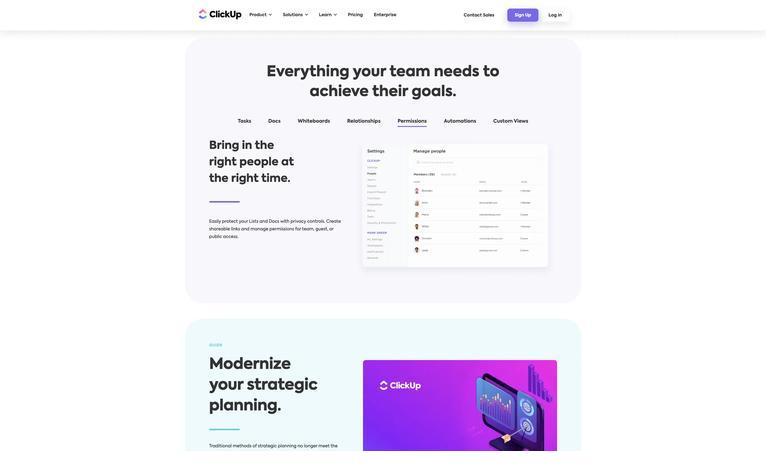 Task type: locate. For each thing, give the bounding box(es) containing it.
your
[[353, 65, 386, 80], [239, 220, 248, 224], [209, 378, 243, 393]]

to
[[483, 65, 500, 80]]

up
[[526, 13, 532, 17]]

docs button
[[262, 118, 287, 128]]

bring
[[209, 141, 239, 152]]

permissions button
[[392, 118, 433, 128]]

1 vertical spatial the
[[209, 174, 229, 185]]

achieve
[[310, 85, 369, 100]]

learn
[[319, 13, 332, 17]]

custom views button
[[488, 118, 535, 128]]

contact sales button
[[461, 10, 498, 20]]

for
[[295, 227, 301, 232]]

the inside traditional methods of strategic planning no longer meet the
[[331, 444, 338, 449]]

2 horizontal spatial the
[[331, 444, 338, 449]]

in inside bring in the right people at the right time.
[[242, 141, 252, 152]]

right down people
[[231, 174, 259, 185]]

right
[[209, 157, 237, 168], [231, 174, 259, 185]]

1 vertical spatial your
[[239, 220, 248, 224]]

1 horizontal spatial the
[[255, 141, 274, 152]]

product button
[[247, 9, 275, 21]]

learn button
[[316, 9, 340, 21]]

1 vertical spatial and
[[241, 227, 250, 232]]

docs
[[269, 119, 281, 124], [269, 220, 280, 224]]

0 vertical spatial right
[[209, 157, 237, 168]]

right down "bring"
[[209, 157, 237, 168]]

links
[[231, 227, 240, 232]]

custom views
[[494, 119, 529, 124]]

pricing link
[[345, 9, 366, 21]]

your up planning.
[[209, 378, 243, 393]]

1 vertical spatial docs
[[269, 220, 280, 224]]

views
[[514, 119, 529, 124]]

the
[[255, 141, 274, 152], [209, 174, 229, 185], [331, 444, 338, 449]]

solutions
[[283, 13, 303, 17]]

1 horizontal spatial and
[[260, 220, 268, 224]]

tab list
[[203, 118, 564, 128]]

public
[[209, 235, 222, 239]]

0 vertical spatial docs
[[269, 119, 281, 124]]

and up manage
[[260, 220, 268, 224]]

sign
[[515, 13, 525, 17]]

lists
[[249, 220, 259, 224]]

1 vertical spatial right
[[231, 174, 259, 185]]

docs left with
[[269, 220, 280, 224]]

your for everything
[[353, 65, 386, 80]]

easily
[[209, 220, 221, 224]]

planning.
[[209, 399, 281, 414]]

relationships button
[[341, 118, 387, 128]]

everything
[[267, 65, 350, 80]]

your up their
[[353, 65, 386, 80]]

modernize your strategic planning.
[[209, 357, 318, 414]]

goals.
[[412, 85, 457, 100]]

modernize
[[209, 357, 291, 373]]

your inside modernize your strategic planning.
[[209, 378, 243, 393]]

0 horizontal spatial in
[[242, 141, 252, 152]]

whiteboards
[[298, 119, 330, 124]]

pricing
[[348, 13, 363, 17]]

enterprise
[[374, 13, 397, 17]]

docs right tasks
[[269, 119, 281, 124]]

0 vertical spatial your
[[353, 65, 386, 80]]

in right "log"
[[558, 13, 562, 17]]

log
[[549, 13, 557, 17]]

contact sales
[[464, 13, 495, 17]]

access.
[[223, 235, 239, 239]]

tasks
[[238, 119, 251, 124]]

2 vertical spatial your
[[209, 378, 243, 393]]

traditional methods of strategic planning no longer meet the
[[209, 444, 338, 451]]

log in link
[[542, 9, 570, 22]]

with
[[281, 220, 290, 224]]

manage
[[251, 227, 269, 232]]

your inside the everything your team needs to achieve their goals.
[[353, 65, 386, 80]]

guest,
[[316, 227, 329, 232]]

0 vertical spatial the
[[255, 141, 274, 152]]

and
[[260, 220, 268, 224], [241, 227, 250, 232]]

strategic inside modernize your strategic planning.
[[247, 378, 318, 393]]

people
[[240, 157, 279, 168]]

in for log
[[558, 13, 562, 17]]

easily protect your lists and docs with privacy controls. create shareable links and manage permissions for team, guest, or public access.
[[209, 220, 341, 239]]

in
[[558, 13, 562, 17], [242, 141, 252, 152]]

0 vertical spatial strategic
[[247, 378, 318, 393]]

your left lists
[[239, 220, 248, 224]]

automations button
[[438, 118, 483, 128]]

strategic
[[247, 378, 318, 393], [258, 444, 277, 449]]

team,
[[302, 227, 315, 232]]

enterprise link
[[371, 9, 400, 21]]

privacy
[[291, 220, 306, 224]]

whiteboards button
[[292, 118, 337, 128]]

2 vertical spatial the
[[331, 444, 338, 449]]

0 vertical spatial in
[[558, 13, 562, 17]]

1 vertical spatial in
[[242, 141, 252, 152]]

team
[[390, 65, 431, 80]]

their
[[373, 85, 408, 100]]

1 horizontal spatial in
[[558, 13, 562, 17]]

sign up
[[515, 13, 532, 17]]

sales
[[483, 13, 495, 17]]

1 vertical spatial strategic
[[258, 444, 277, 449]]

and right links
[[241, 227, 250, 232]]

in up people
[[242, 141, 252, 152]]



Task type: describe. For each thing, give the bounding box(es) containing it.
shareable
[[209, 227, 230, 232]]

of
[[253, 444, 257, 449]]

bring in the right people at the right time.
[[209, 141, 294, 185]]

meet
[[319, 444, 330, 449]]

in for bring
[[242, 141, 252, 152]]

strategic inside traditional methods of strategic planning no longer meet the
[[258, 444, 277, 449]]

relationships
[[348, 119, 381, 124]]

0 horizontal spatial and
[[241, 227, 250, 232]]

methods
[[233, 444, 252, 449]]

pmo_permissions.png image
[[353, 138, 557, 279]]

permissions
[[398, 119, 427, 124]]

custom
[[494, 119, 513, 124]]

permissions
[[270, 227, 294, 232]]

log in
[[549, 13, 562, 17]]

your for modernize
[[209, 378, 243, 393]]

at
[[282, 157, 294, 168]]

guide
[[209, 344, 223, 348]]

docs inside easily protect your lists and docs with privacy controls. create shareable links and manage permissions for team, guest, or public access.
[[269, 220, 280, 224]]

protect
[[222, 220, 238, 224]]

docs inside "docs" button
[[269, 119, 281, 124]]

longer
[[304, 444, 318, 449]]

everything your team needs to achieve their goals.
[[267, 65, 500, 100]]

sign up button
[[508, 9, 539, 22]]

tab list containing tasks
[[203, 118, 564, 128]]

needs
[[434, 65, 480, 80]]

create
[[327, 220, 341, 224]]

0 horizontal spatial the
[[209, 174, 229, 185]]

automations
[[444, 119, 477, 124]]

controls.
[[307, 220, 325, 224]]

tasks button
[[232, 118, 258, 128]]

contact
[[464, 13, 482, 17]]

product
[[250, 13, 267, 17]]

or
[[330, 227, 334, 232]]

traditional
[[209, 444, 232, 449]]

no
[[298, 444, 303, 449]]

your inside easily protect your lists and docs with privacy controls. create shareable links and manage permissions for team, guest, or public access.
[[239, 220, 248, 224]]

0 vertical spatial and
[[260, 220, 268, 224]]

solutions button
[[280, 9, 311, 21]]

clickup image
[[197, 8, 242, 20]]

planning
[[278, 444, 297, 449]]

time.
[[262, 174, 291, 185]]



Task type: vqa. For each thing, say whether or not it's contained in the screenshot.
CHAT Button
no



